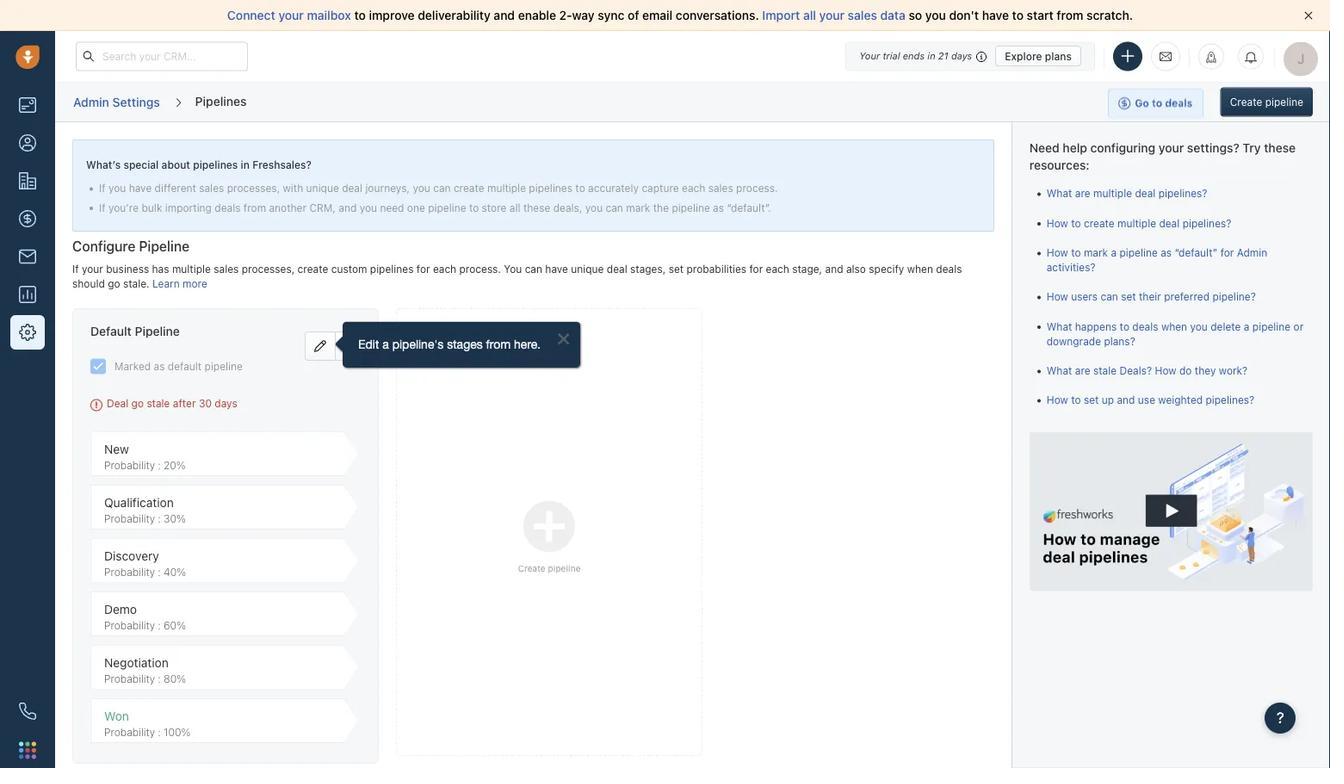 Task type: vqa. For each thing, say whether or not it's contained in the screenshot.
"Create" within the the Create pipeline LINK
no



Task type: locate. For each thing, give the bounding box(es) containing it.
create left custom
[[298, 263, 328, 275]]

mark inside the "how to mark a pipeline as "default" for admin activities?"
[[1084, 246, 1108, 259]]

sales
[[848, 8, 877, 22], [199, 182, 224, 194], [708, 182, 733, 194], [214, 263, 239, 275]]

1 what from the top
[[1047, 187, 1072, 200]]

these left the deals,
[[523, 201, 551, 213]]

work?
[[1219, 365, 1248, 377]]

sales down what's special about pipelines in freshsales?
[[199, 182, 224, 194]]

1 vertical spatial processes,
[[242, 263, 295, 275]]

unique up the crm,
[[306, 182, 339, 194]]

you left need at the left top of the page
[[360, 201, 377, 213]]

their
[[1139, 291, 1162, 303]]

a right 'delete'
[[1244, 320, 1250, 332]]

for
[[1221, 246, 1234, 259], [417, 263, 430, 275], [750, 263, 763, 275]]

won probability : 100%
[[104, 709, 190, 738]]

80%
[[164, 673, 186, 685]]

each left stage,
[[766, 263, 790, 275]]

probability down won
[[104, 726, 155, 738]]

process. inside if your business has multiple sales processes, create custom pipelines for each process. you can have unique deal stages, set probabilities for each stage, and also specify when deals should go stale.
[[459, 263, 501, 275]]

what are stale deals? how do they work? link
[[1047, 365, 1248, 377]]

multiple inside if you have different sales processes, with unique deal journeys, you can create multiple pipelines to accurately capture each sales process. if you're bulk importing deals from another crm, and you need one pipeline to store all these deals, you can mark the pipeline as "default".
[[487, 182, 526, 194]]

: left 20%
[[158, 459, 161, 471]]

what down downgrade
[[1047, 365, 1072, 377]]

6 probability from the top
[[104, 726, 155, 738]]

1 horizontal spatial process.
[[736, 182, 778, 194]]

1 horizontal spatial when
[[1162, 320, 1188, 332]]

1 horizontal spatial set
[[1084, 394, 1099, 406]]

journeys,
[[365, 182, 410, 194]]

deal go stale after 30 days
[[107, 397, 237, 409]]

send email image
[[1160, 49, 1172, 64]]

1 vertical spatial if
[[99, 201, 106, 213]]

multiple
[[487, 182, 526, 194], [1094, 187, 1132, 200], [1118, 217, 1157, 229], [172, 263, 211, 275]]

0 vertical spatial processes,
[[227, 182, 280, 194]]

3 : from the top
[[158, 566, 161, 578]]

can right 'journeys,'
[[433, 182, 451, 194]]

for down one
[[417, 263, 430, 275]]

0 horizontal spatial go
[[108, 277, 120, 289]]

2 horizontal spatial for
[[1221, 246, 1234, 259]]

each right capture
[[682, 182, 706, 194]]

0 horizontal spatial for
[[417, 263, 430, 275]]

deal
[[342, 182, 363, 194], [1135, 187, 1156, 200], [1159, 217, 1180, 229], [607, 263, 628, 275]]

demo
[[104, 602, 137, 617]]

or
[[1294, 320, 1304, 332]]

don't
[[949, 8, 979, 22]]

0 vertical spatial create pipeline
[[1230, 96, 1304, 108]]

pipelines?
[[1159, 187, 1208, 200], [1183, 217, 1232, 229], [1206, 394, 1255, 406]]

0 vertical spatial go
[[108, 277, 120, 289]]

are for stale
[[1075, 365, 1091, 377]]

set left their
[[1121, 291, 1136, 303]]

20%
[[164, 459, 186, 471]]

what
[[1047, 187, 1072, 200], [1047, 320, 1072, 332], [1047, 365, 1072, 377]]

1 horizontal spatial create
[[1230, 96, 1263, 108]]

your left settings?
[[1159, 141, 1184, 155]]

0 horizontal spatial create pipeline
[[518, 564, 581, 574]]

0 vertical spatial pipelines?
[[1159, 187, 1208, 200]]

as left "default"
[[1161, 246, 1172, 259]]

0 vertical spatial in
[[928, 50, 936, 62]]

way
[[572, 8, 595, 22]]

your right 'import'
[[819, 8, 845, 22]]

pipelines right about
[[193, 159, 238, 171]]

in left '21' in the top of the page
[[928, 50, 936, 62]]

: for qualification
[[158, 513, 161, 525]]

can right "users"
[[1101, 291, 1118, 303]]

2-
[[559, 8, 572, 22]]

from left another
[[244, 201, 266, 213]]

your inside need help configuring your settings? try these resources:
[[1159, 141, 1184, 155]]

stale for deals?
[[1094, 365, 1117, 377]]

2 what from the top
[[1047, 320, 1072, 332]]

if for you
[[99, 182, 106, 194]]

0 vertical spatial have
[[982, 8, 1009, 22]]

0 vertical spatial all
[[803, 8, 816, 22]]

how for mark
[[1047, 246, 1068, 259]]

2 : from the top
[[158, 513, 161, 525]]

as inside the "how to mark a pipeline as "default" for admin activities?"
[[1161, 246, 1172, 259]]

negotiation
[[104, 656, 169, 670]]

probability inside demo probability : 60%
[[104, 620, 155, 632]]

process. up the "default".
[[736, 182, 778, 194]]

0 vertical spatial what
[[1047, 187, 1072, 200]]

2 vertical spatial pipelines?
[[1206, 394, 1255, 406]]

learn
[[152, 277, 180, 289]]

1 horizontal spatial create
[[454, 182, 484, 194]]

1 vertical spatial a
[[1244, 320, 1250, 332]]

need
[[1030, 141, 1060, 155]]

you up one
[[413, 182, 430, 194]]

0 vertical spatial when
[[907, 263, 933, 275]]

to
[[354, 8, 366, 22], [1012, 8, 1024, 22], [576, 182, 585, 194], [469, 201, 479, 213], [1071, 217, 1081, 229], [1071, 246, 1081, 259], [1120, 320, 1130, 332], [1071, 394, 1081, 406]]

1 vertical spatial have
[[129, 182, 152, 194]]

what down resources:
[[1047, 187, 1072, 200]]

set right stages,
[[669, 263, 684, 275]]

1 vertical spatial all
[[510, 201, 521, 213]]

1 vertical spatial unique
[[571, 263, 604, 275]]

processes, down freshsales?
[[227, 182, 280, 194]]

: for demo
[[158, 620, 161, 632]]

probability
[[104, 459, 155, 471], [104, 513, 155, 525], [104, 566, 155, 578], [104, 620, 155, 632], [104, 673, 155, 685], [104, 726, 155, 738]]

1 horizontal spatial as
[[713, 201, 724, 213]]

0 vertical spatial from
[[1057, 8, 1084, 22]]

process.
[[736, 182, 778, 194], [459, 263, 501, 275]]

freshworks switcher image
[[19, 742, 36, 759]]

stale left after
[[147, 397, 170, 409]]

probability down negotiation
[[104, 673, 155, 685]]

1 vertical spatial as
[[1161, 246, 1172, 259]]

when down preferred at the top of the page
[[1162, 320, 1188, 332]]

pipeline up has
[[139, 238, 190, 254]]

can inside if your business has multiple sales processes, create custom pipelines for each process. you can have unique deal stages, set probabilities for each stage, and also specify when deals should go stale.
[[525, 263, 543, 275]]

40%
[[164, 566, 186, 578]]

unique
[[306, 182, 339, 194], [571, 263, 604, 275]]

1 vertical spatial days
[[215, 397, 237, 409]]

mark
[[626, 201, 650, 213], [1084, 246, 1108, 259]]

new probability : 20%
[[104, 442, 186, 471]]

learn more link
[[152, 277, 207, 289]]

0 vertical spatial deals
[[215, 201, 241, 213]]

2 are from the top
[[1075, 365, 1091, 377]]

: left 80%
[[158, 673, 161, 685]]

your
[[279, 8, 304, 22], [819, 8, 845, 22], [1159, 141, 1184, 155], [82, 263, 103, 275]]

0 vertical spatial a
[[1111, 246, 1117, 259]]

probability down demo
[[104, 620, 155, 632]]

pipelines up the deals,
[[529, 182, 573, 194]]

: inside new probability : 20%
[[158, 459, 161, 471]]

how for can
[[1047, 291, 1068, 303]]

1 vertical spatial admin
[[1237, 246, 1268, 259]]

5 probability from the top
[[104, 673, 155, 685]]

are down resources:
[[1075, 187, 1091, 200]]

0 horizontal spatial days
[[215, 397, 237, 409]]

deal up the "how to mark a pipeline as "default" for admin activities?"
[[1159, 217, 1180, 229]]

if inside if your business has multiple sales processes, create custom pipelines for each process. you can have unique deal stages, set probabilities for each stage, and also specify when deals should go stale.
[[72, 263, 79, 275]]

processes, down another
[[242, 263, 295, 275]]

0 horizontal spatial stale
[[147, 397, 170, 409]]

6 : from the top
[[158, 726, 161, 738]]

have inside if you have different sales processes, with unique deal journeys, you can create multiple pipelines to accurately capture each sales process. if you're bulk importing deals from another crm, and you need one pipeline to store all these deals, you can mark the pipeline as "default".
[[129, 182, 152, 194]]

go down business
[[108, 277, 120, 289]]

freshsales?
[[252, 159, 312, 171]]

have right the don't at the right of page
[[982, 8, 1009, 22]]

use
[[1138, 394, 1156, 406]]

1 vertical spatial from
[[244, 201, 266, 213]]

1 vertical spatial mark
[[1084, 246, 1108, 259]]

deals,
[[553, 201, 582, 213]]

0 vertical spatial pipeline
[[139, 238, 190, 254]]

admin left settings
[[73, 95, 109, 109]]

stale up up
[[1094, 365, 1117, 377]]

: for negotiation
[[158, 673, 161, 685]]

0 vertical spatial mark
[[626, 201, 650, 213]]

: left '40%'
[[158, 566, 161, 578]]

probability for negotiation
[[104, 673, 155, 685]]

close image
[[1305, 11, 1313, 20]]

1 vertical spatial pipelines
[[529, 182, 573, 194]]

1 horizontal spatial unique
[[571, 263, 604, 275]]

deals right specify
[[936, 263, 962, 275]]

: inside demo probability : 60%
[[158, 620, 161, 632]]

1 horizontal spatial go
[[131, 397, 144, 409]]

the
[[653, 201, 669, 213]]

0 vertical spatial as
[[713, 201, 724, 213]]

if left you're
[[99, 201, 106, 213]]

: inside the qualification probability : 30%
[[158, 513, 161, 525]]

as left default
[[154, 360, 165, 372]]

0 vertical spatial days
[[951, 50, 972, 62]]

for right "default"
[[1221, 246, 1234, 259]]

1 horizontal spatial have
[[545, 263, 568, 275]]

you up you're
[[108, 182, 126, 194]]

days right 30
[[215, 397, 237, 409]]

your up should
[[82, 263, 103, 275]]

in left freshsales?
[[241, 159, 250, 171]]

probability inside new probability : 20%
[[104, 459, 155, 471]]

need
[[380, 201, 404, 213]]

qualification probability : 30%
[[104, 496, 186, 525]]

when right specify
[[907, 263, 933, 275]]

: left 30%
[[158, 513, 161, 525]]

0 horizontal spatial create
[[518, 564, 546, 574]]

plans?
[[1104, 335, 1136, 347]]

how inside the "how to mark a pipeline as "default" for admin activities?"
[[1047, 246, 1068, 259]]

how for create
[[1047, 217, 1068, 229]]

0 vertical spatial set
[[669, 263, 684, 275]]

1 vertical spatial what
[[1047, 320, 1072, 332]]

go right deal
[[131, 397, 144, 409]]

probability inside won probability : 100%
[[104, 726, 155, 738]]

from
[[1057, 8, 1084, 22], [244, 201, 266, 213]]

0 vertical spatial create
[[1230, 96, 1263, 108]]

1 vertical spatial create
[[1084, 217, 1115, 229]]

0 horizontal spatial process.
[[459, 263, 501, 275]]

0 vertical spatial stale
[[1094, 365, 1117, 377]]

probability inside negotiation probability : 80%
[[104, 673, 155, 685]]

0 horizontal spatial when
[[907, 263, 933, 275]]

unique inside if your business has multiple sales processes, create custom pipelines for each process. you can have unique deal stages, set probabilities for each stage, and also specify when deals should go stale.
[[571, 263, 604, 275]]

can
[[433, 182, 451, 194], [606, 201, 623, 213], [525, 263, 543, 275], [1101, 291, 1118, 303]]

scratch.
[[1087, 8, 1133, 22]]

multiple up the store
[[487, 182, 526, 194]]

if for your
[[72, 263, 79, 275]]

if down what's
[[99, 182, 106, 194]]

0 horizontal spatial set
[[669, 263, 684, 275]]

1 vertical spatial pipeline
[[135, 324, 180, 338]]

different
[[155, 182, 196, 194]]

: for new
[[158, 459, 161, 471]]

deal inside if your business has multiple sales processes, create custom pipelines for each process. you can have unique deal stages, set probabilities for each stage, and also specify when deals should go stale.
[[607, 263, 628, 275]]

1 horizontal spatial create pipeline
[[1230, 96, 1304, 108]]

pipeline inside the "how to mark a pipeline as "default" for admin activities?"
[[1120, 246, 1158, 259]]

0 vertical spatial create
[[454, 182, 484, 194]]

1 vertical spatial these
[[523, 201, 551, 213]]

what inside what happens to deals when you delete a pipeline or downgrade plans?
[[1047, 320, 1072, 332]]

2 vertical spatial what
[[1047, 365, 1072, 377]]

deal up how to create multiple deal pipelines?
[[1135, 187, 1156, 200]]

these
[[1264, 141, 1296, 155], [523, 201, 551, 213]]

weighted
[[1159, 394, 1203, 406]]

demo probability : 60%
[[104, 602, 186, 632]]

your left mailbox
[[279, 8, 304, 22]]

have up bulk
[[129, 182, 152, 194]]

what's special about pipelines in freshsales?
[[86, 159, 312, 171]]

can right you
[[525, 263, 543, 275]]

of
[[628, 8, 639, 22]]

stale
[[1094, 365, 1117, 377], [147, 397, 170, 409]]

processes,
[[227, 182, 280, 194], [242, 263, 295, 275]]

in
[[928, 50, 936, 62], [241, 159, 250, 171]]

0 vertical spatial admin
[[73, 95, 109, 109]]

how to set up and use weighted pipelines? link
[[1047, 394, 1255, 406]]

if
[[99, 182, 106, 194], [99, 201, 106, 213], [72, 263, 79, 275]]

all
[[803, 8, 816, 22], [510, 201, 521, 213]]

4 probability from the top
[[104, 620, 155, 632]]

deals up plans?
[[1133, 320, 1159, 332]]

: inside negotiation probability : 80%
[[158, 673, 161, 685]]

these right try
[[1264, 141, 1296, 155]]

2 vertical spatial create
[[298, 263, 328, 275]]

set left up
[[1084, 394, 1099, 406]]

if up should
[[72, 263, 79, 275]]

sales right has
[[214, 263, 239, 275]]

1 vertical spatial when
[[1162, 320, 1188, 332]]

and right up
[[1117, 394, 1135, 406]]

deal inside if you have different sales processes, with unique deal journeys, you can create multiple pipelines to accurately capture each sales process. if you're bulk importing deals from another crm, and you need one pipeline to store all these deals, you can mark the pipeline as "default".
[[342, 182, 363, 194]]

pipelines? down work?
[[1206, 394, 1255, 406]]

each inside if you have different sales processes, with unique deal journeys, you can create multiple pipelines to accurately capture each sales process. if you're bulk importing deals from another crm, and you need one pipeline to store all these deals, you can mark the pipeline as "default".
[[682, 182, 706, 194]]

5 : from the top
[[158, 673, 161, 685]]

2 horizontal spatial create
[[1084, 217, 1115, 229]]

pipelines? down need help configuring your settings? try these resources:
[[1159, 187, 1208, 200]]

probability down new
[[104, 459, 155, 471]]

admin up pipeline?
[[1237, 246, 1268, 259]]

how to mark a pipeline as "default" for admin activities? link
[[1047, 246, 1268, 273]]

stale for after
[[147, 397, 170, 409]]

probability down qualification
[[104, 513, 155, 525]]

all inside if you have different sales processes, with unique deal journeys, you can create multiple pipelines to accurately capture each sales process. if you're bulk importing deals from another crm, and you need one pipeline to store all these deals, you can mark the pipeline as "default".
[[510, 201, 521, 213]]

and left enable
[[494, 8, 515, 22]]

each
[[682, 182, 706, 194], [433, 263, 457, 275], [766, 263, 790, 275]]

ends
[[903, 50, 925, 62]]

are down downgrade
[[1075, 365, 1091, 377]]

: left 100%
[[158, 726, 161, 738]]

2 horizontal spatial each
[[766, 263, 790, 275]]

1 vertical spatial set
[[1121, 291, 1136, 303]]

0 horizontal spatial these
[[523, 201, 551, 213]]

mark left the
[[626, 201, 650, 213]]

what happens to deals when you delete a pipeline or downgrade plans? link
[[1047, 320, 1304, 347]]

all right 'import'
[[803, 8, 816, 22]]

phone element
[[10, 694, 45, 729]]

processes, inside if you have different sales processes, with unique deal journeys, you can create multiple pipelines to accurately capture each sales process. if you're bulk importing deals from another crm, and you need one pipeline to store all these deals, you can mark the pipeline as "default".
[[227, 182, 280, 194]]

1 horizontal spatial stale
[[1094, 365, 1117, 377]]

1 horizontal spatial in
[[928, 50, 936, 62]]

1 vertical spatial process.
[[459, 263, 501, 275]]

pipeline up marked as default pipeline at left top
[[135, 324, 180, 338]]

pipelines right custom
[[370, 263, 414, 275]]

0 vertical spatial if
[[99, 182, 106, 194]]

happens
[[1075, 320, 1117, 332]]

for right probabilities
[[750, 263, 763, 275]]

from right start
[[1057, 8, 1084, 22]]

0 horizontal spatial from
[[244, 201, 266, 213]]

pipeline inside create pipeline link
[[548, 564, 581, 574]]

1 vertical spatial deals
[[936, 263, 962, 275]]

2 vertical spatial pipelines
[[370, 263, 414, 275]]

what happens to deals when you delete a pipeline or downgrade plans?
[[1047, 320, 1304, 347]]

0 horizontal spatial each
[[433, 263, 457, 275]]

mailbox
[[307, 8, 351, 22]]

1 horizontal spatial all
[[803, 8, 816, 22]]

how for set
[[1047, 394, 1068, 406]]

1 horizontal spatial days
[[951, 50, 972, 62]]

0 horizontal spatial have
[[129, 182, 152, 194]]

what for what happens to deals when you delete a pipeline or downgrade plans?
[[1047, 320, 1072, 332]]

start
[[1027, 8, 1054, 22]]

what are multiple deal pipelines? link
[[1047, 187, 1208, 200]]

deals right importing at the top of the page
[[215, 201, 241, 213]]

: inside discovery probability : 40%
[[158, 566, 161, 578]]

all right the store
[[510, 201, 521, 213]]

: left 60%
[[158, 620, 161, 632]]

as left the "default".
[[713, 201, 724, 213]]

should
[[72, 277, 105, 289]]

your trial ends in 21 days
[[860, 50, 972, 62]]

1 probability from the top
[[104, 459, 155, 471]]

unique left stages,
[[571, 263, 604, 275]]

learn more
[[152, 277, 207, 289]]

2 horizontal spatial pipelines
[[529, 182, 573, 194]]

days right '21' in the top of the page
[[951, 50, 972, 62]]

probability inside discovery probability : 40%
[[104, 566, 155, 578]]

2 vertical spatial as
[[154, 360, 165, 372]]

1 : from the top
[[158, 459, 161, 471]]

4 : from the top
[[158, 620, 161, 632]]

from inside if you have different sales processes, with unique deal journeys, you can create multiple pipelines to accurately capture each sales process. if you're bulk importing deals from another crm, and you need one pipeline to store all these deals, you can mark the pipeline as "default".
[[244, 201, 266, 213]]

deal left stages,
[[607, 263, 628, 275]]

1 vertical spatial create pipeline
[[518, 564, 581, 574]]

1 horizontal spatial admin
[[1237, 246, 1268, 259]]

1 horizontal spatial pipelines
[[370, 263, 414, 275]]

probability inside the qualification probability : 30%
[[104, 513, 155, 525]]

0 horizontal spatial all
[[510, 201, 521, 213]]

1 are from the top
[[1075, 187, 1091, 200]]

connect your mailbox to improve deliverability and enable 2-way sync of email conversations. import all your sales data so you don't have to start from scratch.
[[227, 8, 1133, 22]]

phone image
[[19, 703, 36, 720]]

1 vertical spatial in
[[241, 159, 250, 171]]

1 horizontal spatial a
[[1244, 320, 1250, 332]]

mark up activities?
[[1084, 246, 1108, 259]]

0 vertical spatial process.
[[736, 182, 778, 194]]

3 what from the top
[[1047, 365, 1072, 377]]

pipeline for configure pipeline
[[139, 238, 190, 254]]

default
[[90, 324, 132, 338]]

probability for qualification
[[104, 513, 155, 525]]

new
[[104, 442, 129, 456]]

pipelines inside if you have different sales processes, with unique deal journeys, you can create multiple pipelines to accurately capture each sales process. if you're bulk importing deals from another crm, and you need one pipeline to store all these deals, you can mark the pipeline as "default".
[[529, 182, 573, 194]]

create up the store
[[454, 182, 484, 194]]

probability down discovery
[[104, 566, 155, 578]]

these inside need help configuring your settings? try these resources:
[[1264, 141, 1296, 155]]

each left you
[[433, 263, 457, 275]]

explore
[[1005, 50, 1042, 62]]

1 vertical spatial are
[[1075, 365, 1091, 377]]

: inside won probability : 100%
[[158, 726, 161, 738]]

create down what are multiple deal pipelines? link
[[1084, 217, 1115, 229]]

1 horizontal spatial each
[[682, 182, 706, 194]]

days for your trial ends in 21 days
[[951, 50, 972, 62]]

you left 'delete'
[[1191, 320, 1208, 332]]

process. left you
[[459, 263, 501, 275]]

0 horizontal spatial mark
[[626, 201, 650, 213]]

2 vertical spatial if
[[72, 263, 79, 275]]

3 probability from the top
[[104, 566, 155, 578]]

and right the crm,
[[339, 201, 357, 213]]

pipeline
[[1266, 96, 1304, 108], [428, 201, 466, 213], [672, 201, 710, 213], [1120, 246, 1158, 259], [1253, 320, 1291, 332], [205, 360, 243, 372], [548, 564, 581, 574]]

2 vertical spatial have
[[545, 263, 568, 275]]

1 horizontal spatial mark
[[1084, 246, 1108, 259]]

multiple up more
[[172, 263, 211, 275]]

0 horizontal spatial a
[[1111, 246, 1117, 259]]

2 probability from the top
[[104, 513, 155, 525]]

these inside if you have different sales processes, with unique deal journeys, you can create multiple pipelines to accurately capture each sales process. if you're bulk importing deals from another crm, and you need one pipeline to store all these deals, you can mark the pipeline as "default".
[[523, 201, 551, 213]]

accurately
[[588, 182, 639, 194]]

and left also in the right top of the page
[[825, 263, 844, 275]]



Task type: describe. For each thing, give the bounding box(es) containing it.
go inside if your business has multiple sales processes, create custom pipelines for each process. you can have unique deal stages, set probabilities for each stage, and also specify when deals should go stale.
[[108, 277, 120, 289]]

pipeline inside create pipeline "button"
[[1266, 96, 1304, 108]]

sales up the "default".
[[708, 182, 733, 194]]

1 vertical spatial go
[[131, 397, 144, 409]]

deals inside if your business has multiple sales processes, create custom pipelines for each process. you can have unique deal stages, set probabilities for each stage, and also specify when deals should go stale.
[[936, 263, 962, 275]]

deal
[[107, 397, 129, 409]]

what's
[[86, 159, 121, 171]]

to inside the "how to mark a pipeline as "default" for admin activities?"
[[1071, 246, 1081, 259]]

how to create multiple deal pipelines? link
[[1047, 217, 1232, 229]]

resources:
[[1030, 158, 1090, 172]]

admin settings link
[[72, 89, 161, 116]]

process. inside if you have different sales processes, with unique deal journeys, you can create multiple pipelines to accurately capture each sales process. if you're bulk importing deals from another crm, and you need one pipeline to store all these deals, you can mark the pipeline as "default".
[[736, 182, 778, 194]]

probabilities
[[687, 263, 747, 275]]

2 vertical spatial set
[[1084, 394, 1099, 406]]

custom
[[331, 263, 367, 275]]

special
[[123, 159, 159, 171]]

1 vertical spatial pipelines?
[[1183, 217, 1232, 229]]

create pipeline inside create pipeline link
[[518, 564, 581, 574]]

0 horizontal spatial as
[[154, 360, 165, 372]]

"default".
[[727, 201, 771, 213]]

and inside if you have different sales processes, with unique deal journeys, you can create multiple pipelines to accurately capture each sales process. if you're bulk importing deals from another crm, and you need one pipeline to store all these deals, you can mark the pipeline as "default".
[[339, 201, 357, 213]]

negotiation probability : 80%
[[104, 656, 186, 685]]

explore plans
[[1005, 50, 1072, 62]]

multiple down what are multiple deal pipelines? link
[[1118, 217, 1157, 229]]

connect your mailbox link
[[227, 8, 354, 22]]

how to mark a pipeline as "default" for admin activities?
[[1047, 246, 1268, 273]]

import all your sales data link
[[762, 8, 909, 22]]

as inside if you have different sales processes, with unique deal journeys, you can create multiple pipelines to accurately capture each sales process. if you're bulk importing deals from another crm, and you need one pipeline to store all these deals, you can mark the pipeline as "default".
[[713, 201, 724, 213]]

deals inside if you have different sales processes, with unique deal journeys, you can create multiple pipelines to accurately capture each sales process. if you're bulk importing deals from another crm, and you need one pipeline to store all these deals, you can mark the pipeline as "default".
[[215, 201, 241, 213]]

preferred
[[1164, 291, 1210, 303]]

how to set up and use weighted pipelines?
[[1047, 394, 1255, 406]]

you right the deals,
[[585, 201, 603, 213]]

deals inside what happens to deals when you delete a pipeline or downgrade plans?
[[1133, 320, 1159, 332]]

enable
[[518, 8, 556, 22]]

hotspot (open by clicking or pressing space/enter) alert dialog
[[330, 322, 590, 372]]

2 horizontal spatial have
[[982, 8, 1009, 22]]

a inside what happens to deals when you delete a pipeline or downgrade plans?
[[1244, 320, 1250, 332]]

delete
[[1211, 320, 1241, 332]]

create inside "button"
[[1230, 96, 1263, 108]]

store
[[482, 201, 507, 213]]

after
[[173, 397, 196, 409]]

business
[[106, 263, 149, 275]]

create inside if your business has multiple sales processes, create custom pipelines for each process. you can have unique deal stages, set probabilities for each stage, and also specify when deals should go stale.
[[298, 263, 328, 275]]

what for what are stale deals? how do they work?
[[1047, 365, 1072, 377]]

a inside the "how to mark a pipeline as "default" for admin activities?"
[[1111, 246, 1117, 259]]

0 horizontal spatial admin
[[73, 95, 109, 109]]

pipeline inside what happens to deals when you delete a pipeline or downgrade plans?
[[1253, 320, 1291, 332]]

100%
[[164, 726, 190, 738]]

and inside if your business has multiple sales processes, create custom pipelines for each process. you can have unique deal stages, set probabilities for each stage, and also specify when deals should go stale.
[[825, 263, 844, 275]]

1 horizontal spatial for
[[750, 263, 763, 275]]

0 horizontal spatial pipelines
[[193, 159, 238, 171]]

what are multiple deal pipelines?
[[1047, 187, 1208, 200]]

another
[[269, 201, 307, 213]]

importing
[[165, 201, 212, 213]]

are for multiple
[[1075, 187, 1091, 200]]

pipeline for default pipeline
[[135, 324, 180, 338]]

Search your CRM... text field
[[76, 42, 248, 71]]

probability for new
[[104, 459, 155, 471]]

conversations.
[[676, 8, 759, 22]]

connect
[[227, 8, 275, 22]]

1 horizontal spatial from
[[1057, 8, 1084, 22]]

they
[[1195, 365, 1216, 377]]

plans
[[1045, 50, 1072, 62]]

marked as default pipeline
[[115, 360, 243, 372]]

create inside if you have different sales processes, with unique deal journeys, you can create multiple pipelines to accurately capture each sales process. if you're bulk importing deals from another crm, and you need one pipeline to store all these deals, you can mark the pipeline as "default".
[[454, 182, 484, 194]]

if you have different sales processes, with unique deal journeys, you can create multiple pipelines to accurately capture each sales process. if you're bulk importing deals from another crm, and you need one pipeline to store all these deals, you can mark the pipeline as "default".
[[99, 182, 778, 213]]

create pipeline link
[[397, 309, 702, 755]]

bulk
[[142, 201, 162, 213]]

processes, inside if your business has multiple sales processes, create custom pipelines for each process. you can have unique deal stages, set probabilities for each stage, and also specify when deals should go stale.
[[242, 263, 295, 275]]

create pipeline button
[[1221, 87, 1313, 117]]

1 vertical spatial create
[[518, 564, 546, 574]]

create pipeline inside create pipeline "button"
[[1230, 96, 1304, 108]]

discovery
[[104, 549, 159, 563]]

how users can set their preferred pipeline?
[[1047, 291, 1256, 303]]

sales inside if your business has multiple sales processes, create custom pipelines for each process. you can have unique deal stages, set probabilities for each stage, and also specify when deals should go stale.
[[214, 263, 239, 275]]

data
[[881, 8, 906, 22]]

have inside if your business has multiple sales processes, create custom pipelines for each process. you can have unique deal stages, set probabilities for each stage, and also specify when deals should go stale.
[[545, 263, 568, 275]]

users
[[1071, 291, 1098, 303]]

mark inside if you have different sales processes, with unique deal journeys, you can create multiple pipelines to accurately capture each sales process. if you're bulk importing deals from another crm, and you need one pipeline to store all these deals, you can mark the pipeline as "default".
[[626, 201, 650, 213]]

set inside if your business has multiple sales processes, create custom pipelines for each process. you can have unique deal stages, set probabilities for each stage, and also specify when deals should go stale.
[[669, 263, 684, 275]]

your inside if your business has multiple sales processes, create custom pipelines for each process. you can have unique deal stages, set probabilities for each stage, and also specify when deals should go stale.
[[82, 263, 103, 275]]

admin settings
[[73, 95, 160, 109]]

won
[[104, 709, 129, 723]]

multiple inside if your business has multiple sales processes, create custom pipelines for each process. you can have unique deal stages, set probabilities for each stage, and also specify when deals should go stale.
[[172, 263, 211, 275]]

for inside the "how to mark a pipeline as "default" for admin activities?"
[[1221, 246, 1234, 259]]

you right the 'so'
[[926, 8, 946, 22]]

import
[[762, 8, 800, 22]]

stages,
[[630, 263, 666, 275]]

pipelines inside if your business has multiple sales processes, create custom pipelines for each process. you can have unique deal stages, set probabilities for each stage, and also specify when deals should go stale.
[[370, 263, 414, 275]]

days for deal go stale after 30 days
[[215, 397, 237, 409]]

probability for discovery
[[104, 566, 155, 578]]

admin inside the "how to mark a pipeline as "default" for admin activities?"
[[1237, 246, 1268, 259]]

marked
[[115, 360, 151, 372]]

qualification
[[104, 496, 174, 510]]

you
[[504, 263, 522, 275]]

try
[[1243, 141, 1261, 155]]

what for what are multiple deal pipelines?
[[1047, 187, 1072, 200]]

how users can set their preferred pipeline? link
[[1047, 291, 1256, 303]]

capture
[[642, 182, 679, 194]]

default
[[168, 360, 202, 372]]

your
[[860, 50, 880, 62]]

you inside what happens to deals when you delete a pipeline or downgrade plans?
[[1191, 320, 1208, 332]]

specify
[[869, 263, 904, 275]]

when inside what happens to deals when you delete a pipeline or downgrade plans?
[[1162, 320, 1188, 332]]

can down accurately
[[606, 201, 623, 213]]

has
[[152, 263, 169, 275]]

: for won
[[158, 726, 161, 738]]

to inside what happens to deals when you delete a pipeline or downgrade plans?
[[1120, 320, 1130, 332]]

with
[[283, 182, 303, 194]]

when inside if your business has multiple sales processes, create custom pipelines for each process. you can have unique deal stages, set probabilities for each stage, and also specify when deals should go stale.
[[907, 263, 933, 275]]

60%
[[164, 620, 186, 632]]

improve
[[369, 8, 415, 22]]

email
[[642, 8, 673, 22]]

sales left data
[[848, 8, 877, 22]]

do
[[1180, 365, 1192, 377]]

: for discovery
[[158, 566, 161, 578]]

settings
[[112, 95, 160, 109]]

multiple up how to create multiple deal pipelines?
[[1094, 187, 1132, 200]]

need help configuring your settings? try these resources:
[[1030, 141, 1296, 172]]

settings?
[[1187, 141, 1240, 155]]

also
[[846, 263, 866, 275]]

0 horizontal spatial in
[[241, 159, 250, 171]]

unique inside if you have different sales processes, with unique deal journeys, you can create multiple pipelines to accurately capture each sales process. if you're bulk importing deals from another crm, and you need one pipeline to store all these deals, you can mark the pipeline as "default".
[[306, 182, 339, 194]]

activities?
[[1047, 261, 1096, 273]]

so
[[909, 8, 922, 22]]

downgrade
[[1047, 335, 1101, 347]]

probability for demo
[[104, 620, 155, 632]]

you're
[[108, 201, 139, 213]]

default pipeline
[[90, 324, 180, 338]]

stale.
[[123, 277, 150, 289]]

discovery probability : 40%
[[104, 549, 186, 578]]

probability for won
[[104, 726, 155, 738]]

what's new image
[[1206, 51, 1218, 63]]

if your business has multiple sales processes, create custom pipelines for each process. you can have unique deal stages, set probabilities for each stage, and also specify when deals should go stale.
[[72, 263, 962, 289]]



